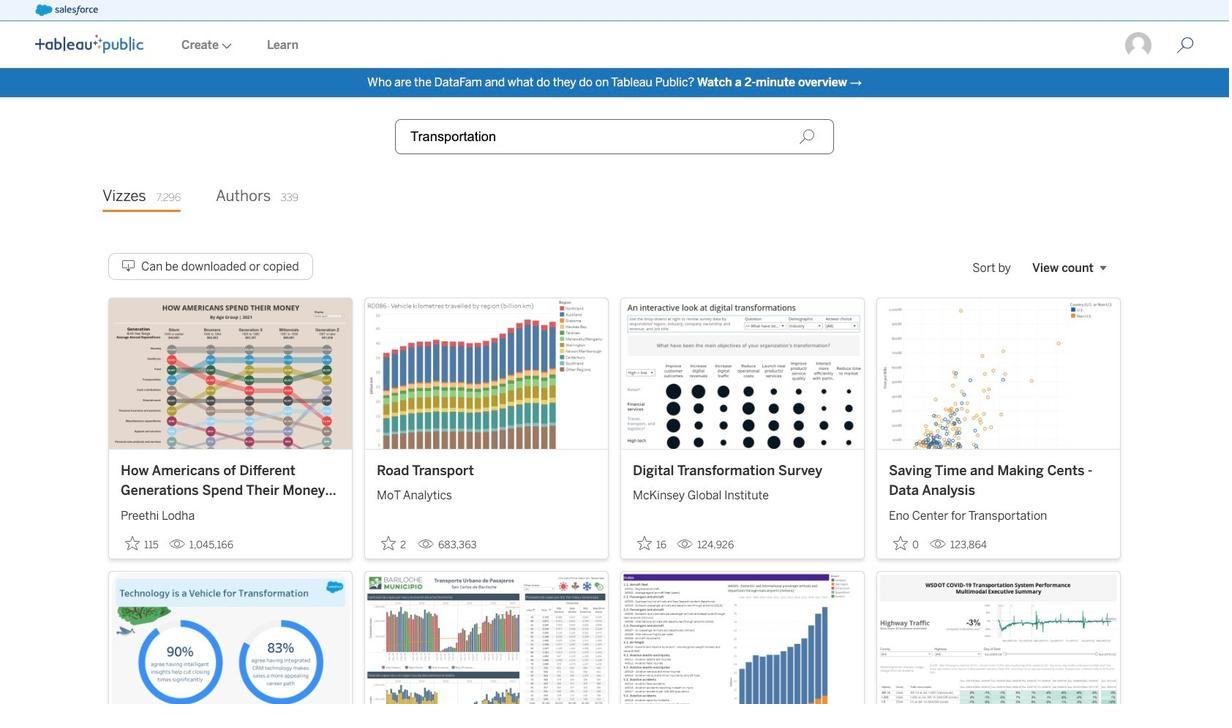 Task type: vqa. For each thing, say whether or not it's contained in the screenshot.
Add Favorite icon
yes



Task type: describe. For each thing, give the bounding box(es) containing it.
3 add favorite button from the left
[[633, 532, 671, 556]]

go to search image
[[1159, 37, 1212, 54]]

ruby.anderson5854 image
[[1124, 31, 1153, 60]]

add favorite image for first add favorite button from left
[[125, 536, 140, 551]]

4 add favorite button from the left
[[889, 532, 924, 556]]

salesforce logo image
[[35, 4, 98, 16]]

search image
[[799, 129, 815, 145]]



Task type: locate. For each thing, give the bounding box(es) containing it.
1 add favorite image from the left
[[125, 536, 140, 551]]

add favorite image for second add favorite button from the right
[[637, 536, 652, 551]]

Add Favorite button
[[121, 532, 163, 556], [377, 532, 412, 556], [633, 532, 671, 556], [889, 532, 924, 556]]

1 add favorite button from the left
[[121, 532, 163, 556]]

logo image
[[35, 34, 143, 53]]

workbook thumbnail image
[[109, 298, 352, 449], [365, 298, 608, 449], [621, 298, 864, 449], [877, 298, 1120, 449], [109, 572, 352, 705], [365, 572, 608, 705], [621, 572, 864, 705], [877, 572, 1120, 705]]

create image
[[219, 43, 232, 49]]

add favorite image for fourth add favorite button from left
[[893, 536, 908, 551]]

Search input field
[[395, 119, 834, 154]]

4 add favorite image from the left
[[893, 536, 908, 551]]

2 add favorite button from the left
[[377, 532, 412, 556]]

add favorite image
[[125, 536, 140, 551], [381, 536, 396, 551], [637, 536, 652, 551], [893, 536, 908, 551]]

2 add favorite image from the left
[[381, 536, 396, 551]]

add favorite image for 2nd add favorite button from left
[[381, 536, 396, 551]]

3 add favorite image from the left
[[637, 536, 652, 551]]



